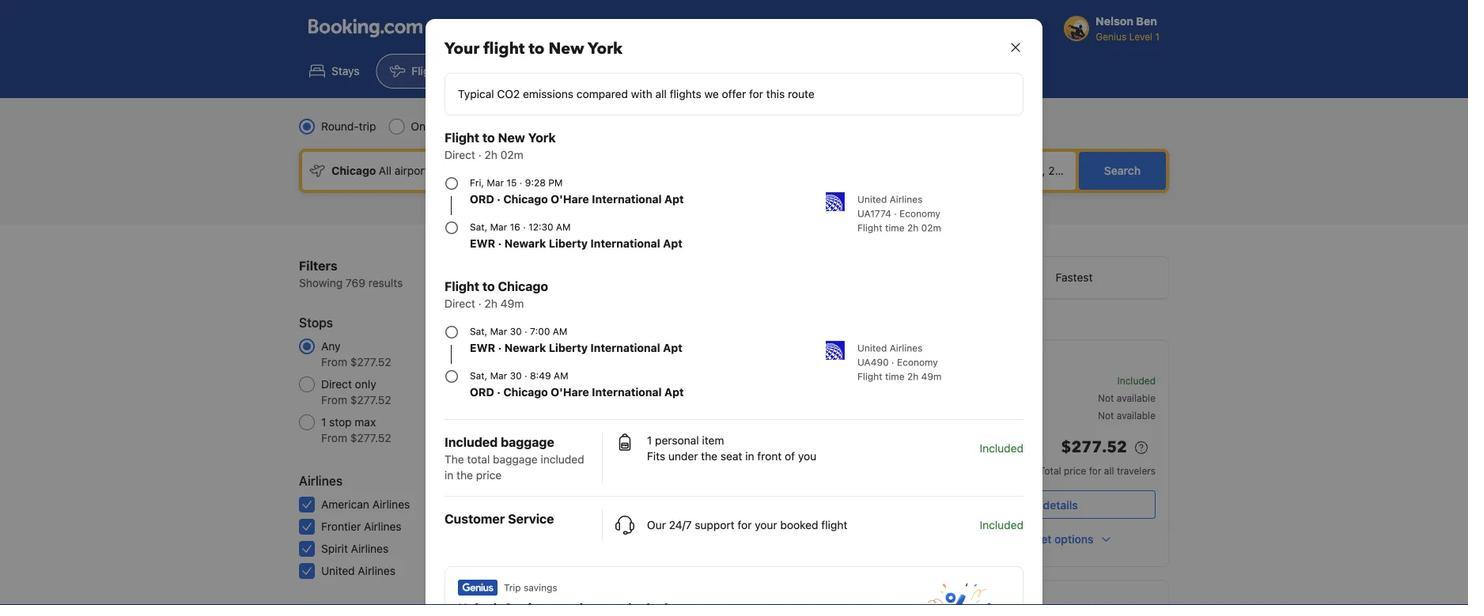 Task type: describe. For each thing, give the bounding box(es) containing it.
9:28 pm
[[660, 385, 712, 400]]

view
[[1015, 498, 1040, 511]]

apt for sat, mar 30 · 8:49 am ord · chicago o'hare international apt
[[664, 386, 684, 399]]

2 available from the top
[[1117, 410, 1156, 421]]

from inside any from $277.52
[[321, 356, 347, 369]]

frontier airlines
[[321, 520, 402, 533]]

airport taxis link
[[802, 54, 915, 89]]

1 horizontal spatial 7:00
[[660, 457, 689, 472]]

personal
[[655, 434, 699, 447]]

stays
[[331, 64, 359, 78]]

to for chicago
[[482, 279, 495, 294]]

explore ticket options
[[980, 533, 1094, 546]]

car rentals
[[619, 64, 677, 78]]

am down united airlines ua490 · economy flight time 2h 49m
[[891, 385, 911, 400]]

details
[[1043, 498, 1078, 511]]

ua1774
[[858, 208, 891, 219]]

booked
[[780, 519, 818, 532]]

included
[[541, 453, 584, 466]]

your flight to new york
[[445, 38, 623, 60]]

am down the item
[[692, 457, 712, 472]]

taxis
[[876, 64, 902, 78]]

1 vertical spatial 12:30
[[853, 385, 888, 400]]

search button
[[1079, 152, 1166, 190]]

airlines down spirit airlines
[[358, 564, 395, 577]]

24/7
[[669, 519, 692, 532]]

from inside direct only from $277.52
[[321, 394, 347, 407]]

o'hare for sat, mar 30 · 8:49 am ord · chicago o'hare international apt
[[551, 386, 589, 399]]

attractions
[[730, 64, 786, 78]]

· inside the flight to new york direct · 2h 02m
[[478, 148, 482, 161]]

frontier
[[321, 520, 361, 533]]

customer service
[[445, 511, 554, 526]]

2 not available from the top
[[1098, 410, 1156, 421]]

$277.52 inside direct only from $277.52
[[350, 394, 391, 407]]

fare:
[[1008, 354, 1028, 365]]

explore
[[980, 533, 1019, 546]]

view details button
[[937, 490, 1156, 519]]

basic economy fare:
[[937, 354, 1028, 365]]

united inside united airlines ua490 · economy flight time 2h 49m
[[858, 343, 887, 354]]

0 vertical spatial to
[[529, 38, 545, 60]]

0 vertical spatial flight
[[483, 38, 525, 60]]

16
[[510, 222, 520, 233]]

chicago inside flight to chicago direct · 2h 49m
[[498, 279, 548, 294]]

airlines down american airlines
[[364, 520, 402, 533]]

fri,
[[470, 177, 484, 188]]

any from $277.52
[[321, 340, 391, 369]]

1 not from the top
[[1098, 392, 1114, 403]]

airlines up fits
[[648, 430, 681, 441]]

flights
[[412, 64, 446, 78]]

fits
[[647, 450, 665, 463]]

1 horizontal spatial all
[[1104, 465, 1114, 476]]

economy inside united airlines ua490 · economy flight time 2h 49m
[[897, 357, 938, 368]]

769 for 1 stop max from $277.52
[[551, 416, 571, 429]]

way
[[437, 120, 457, 133]]

flights
[[670, 87, 701, 100]]

612
[[553, 378, 571, 391]]

united down spirit
[[321, 564, 355, 577]]

search
[[1104, 164, 1141, 177]]

one-way
[[411, 120, 457, 133]]

49m inside flight to chicago direct · 2h 49m
[[500, 297, 524, 310]]

1 stop max from $277.52
[[321, 416, 391, 445]]

flight for chicago
[[445, 279, 479, 294]]

with
[[631, 87, 652, 100]]

1 horizontal spatial 9:28
[[660, 385, 689, 400]]

your
[[445, 38, 480, 60]]

ord for fri, mar 15 · 9:28 pm ord · chicago o'hare international apt
[[470, 193, 494, 206]]

checked bag
[[956, 410, 1015, 421]]

12:30 inside sat, mar 16 · 12:30 am ewr · newark liberty international apt
[[529, 222, 553, 233]]

flight to chicago direct · 2h 49m
[[445, 279, 548, 310]]

mar for sat, mar 30 · 7:00 am ewr · newark liberty international apt
[[490, 326, 507, 337]]

new inside the flight to new york direct · 2h 02m
[[498, 130, 525, 145]]

showing
[[299, 276, 343, 290]]

49m inside united airlines ua490 · economy flight time 2h 49m
[[921, 371, 942, 382]]

united left personal
[[616, 430, 646, 441]]

hotel
[[539, 64, 566, 78]]

in inside "1 personal item fits under the seat in front of you"
[[745, 450, 754, 463]]

our
[[647, 519, 666, 532]]

support
[[695, 519, 735, 532]]

american airlines
[[321, 498, 410, 511]]

total price for all travelers
[[1040, 465, 1156, 476]]

city
[[522, 120, 540, 133]]

your flight to new york dialog
[[407, 0, 1062, 605]]

round-trip
[[321, 120, 376, 133]]

basic
[[937, 354, 961, 365]]

explore ticket options button
[[937, 525, 1156, 554]]

we
[[704, 87, 719, 100]]

· inside united airlines ua1774 · economy flight time 2h 02m
[[894, 208, 897, 219]]

mar for sat, mar 30 · 8:49 am ord · chicago o'hare international apt
[[490, 370, 507, 381]]

2h 49m
[[769, 456, 803, 468]]

$277.52 inside any from $277.52
[[350, 356, 391, 369]]

to for new
[[482, 130, 495, 145]]

filters showing 769 results
[[299, 258, 403, 290]]

united airlines image
[[826, 192, 845, 211]]

route
[[788, 87, 815, 100]]

economy down compared
[[553, 120, 600, 133]]

bag
[[998, 410, 1015, 421]]

filters
[[299, 258, 338, 273]]

view details
[[1015, 498, 1078, 511]]

stays link
[[296, 54, 373, 89]]

multi-city
[[492, 120, 540, 133]]

sat, mar 30 · 8:49 am ord · chicago o'hare international apt
[[470, 370, 684, 399]]

$277.52 inside 1 stop max from $277.52
[[350, 432, 391, 445]]

ticket
[[1022, 533, 1052, 546]]

your
[[755, 519, 777, 532]]

the inside "1 personal item fits under the seat in front of you"
[[701, 450, 718, 463]]

482
[[551, 564, 571, 577]]

sat, for new
[[470, 222, 487, 233]]

1 personal item fits under the seat in front of you
[[647, 434, 817, 463]]

7:00 am
[[660, 457, 712, 472]]

direct inside direct only from $277.52
[[321, 378, 352, 391]]

sat, mar 30 · 7:00 am ewr · newark liberty international apt
[[470, 326, 683, 354]]

· inside united airlines ua490 · economy flight time 2h 49m
[[892, 357, 894, 368]]

9:28 inside fri, mar 15 · 9:28 pm ord · chicago o'hare international apt
[[525, 177, 546, 188]]

o'hare for fri, mar 15 · 9:28 pm ord · chicago o'hare international apt
[[551, 193, 589, 206]]

· inside flight to chicago direct · 2h 49m
[[478, 297, 482, 310]]

from inside 1 stop max from $277.52
[[321, 432, 347, 445]]

spirit
[[321, 542, 348, 555]]

12:30 am
[[853, 385, 911, 400]]

max
[[355, 416, 376, 429]]

ua490
[[858, 357, 889, 368]]

1 horizontal spatial 49m
[[783, 456, 803, 468]]

mar for fri, mar 15 · 9:28 pm ord · chicago o'hare international apt
[[487, 177, 504, 188]]

travelers
[[1117, 465, 1156, 476]]

2h inside united airlines ua490 · economy flight time 2h 49m
[[907, 371, 919, 382]]

ord for sat, mar 30 · 8:49 am ord · chicago o'hare international apt
[[470, 386, 494, 399]]

1 horizontal spatial new
[[549, 38, 584, 60]]

trip
[[504, 582, 521, 593]]

one-
[[411, 120, 437, 133]]

item
[[702, 434, 724, 447]]

multi-
[[492, 120, 522, 133]]

2 not from the top
[[1098, 410, 1114, 421]]

price inside included baggage the total baggage included in the price
[[476, 469, 502, 482]]

rentals
[[640, 64, 677, 78]]

0 vertical spatial united airlines
[[616, 430, 681, 441]]



Task type: locate. For each thing, give the bounding box(es) containing it.
international for sat, mar 30 · 7:00 am ewr · newark liberty international apt
[[590, 341, 660, 354]]

1 vertical spatial united airlines
[[321, 564, 395, 577]]

total
[[467, 453, 490, 466]]

economy right ua490
[[897, 357, 938, 368]]

our 24/7 support for your booked flight
[[647, 519, 848, 532]]

0 vertical spatial from
[[321, 356, 347, 369]]

airport
[[838, 64, 873, 78]]

0 vertical spatial 30
[[510, 326, 522, 337]]

from down stop
[[321, 432, 347, 445]]

1 for 1 stop max from $277.52
[[321, 416, 326, 429]]

for left travelers
[[1089, 465, 1102, 476]]

0 vertical spatial direct
[[445, 148, 475, 161]]

30 inside sat, mar 30 · 8:49 am ord · chicago o'hare international apt
[[510, 370, 522, 381]]

1 vertical spatial direct
[[445, 297, 475, 310]]

attractions link
[[694, 54, 799, 89]]

airlines inside united airlines ua490 · economy flight time 2h 49m
[[890, 343, 923, 354]]

economy right the ua1774
[[900, 208, 941, 219]]

am inside sat, mar 30 · 7:00 am ewr · newark liberty international apt
[[553, 326, 567, 337]]

1 vertical spatial chicago
[[498, 279, 548, 294]]

1 left stop
[[321, 416, 326, 429]]

new up hotel
[[549, 38, 584, 60]]

united up ua490
[[858, 343, 887, 354]]

ord inside sat, mar 30 · 8:49 am ord · chicago o'hare international apt
[[470, 386, 494, 399]]

apt inside sat, mar 16 · 12:30 am ewr · newark liberty international apt
[[663, 237, 683, 250]]

not
[[1098, 392, 1114, 403], [1098, 410, 1114, 421]]

2 ord from the top
[[470, 386, 494, 399]]

american
[[321, 498, 369, 511]]

apt inside fri, mar 15 · 9:28 pm ord · chicago o'hare international apt
[[664, 193, 684, 206]]

sat, down flight to chicago direct · 2h 49m
[[470, 326, 487, 337]]

ewr down flight to chicago direct · 2h 49m
[[470, 341, 495, 354]]

under
[[668, 450, 698, 463]]

1 vertical spatial liberty
[[549, 341, 588, 354]]

flight inside united airlines ua1774 · economy flight time 2h 02m
[[858, 222, 883, 233]]

mar left 16
[[490, 222, 507, 233]]

to
[[529, 38, 545, 60], [482, 130, 495, 145], [482, 279, 495, 294]]

time down the ua1774
[[885, 222, 905, 233]]

liberty up 612
[[549, 341, 588, 354]]

newark down 16
[[505, 237, 546, 250]]

2h
[[485, 148, 498, 161], [907, 222, 919, 233], [485, 297, 498, 310], [907, 371, 919, 382], [769, 456, 780, 468]]

2 horizontal spatial 49m
[[921, 371, 942, 382]]

pm right 15
[[548, 177, 563, 188]]

time up 12:30 am at the right bottom
[[885, 371, 905, 382]]

any
[[321, 340, 341, 353]]

1 vertical spatial time
[[885, 371, 905, 382]]

769 up included
[[551, 416, 571, 429]]

economy left fare:
[[964, 354, 1005, 365]]

0 vertical spatial liberty
[[549, 237, 588, 250]]

flight inside flight to chicago direct · 2h 49m
[[445, 279, 479, 294]]

1 horizontal spatial 1
[[647, 434, 652, 447]]

0 vertical spatial for
[[749, 87, 763, 100]]

fastest button
[[980, 257, 1168, 298]]

included
[[1117, 375, 1156, 386], [445, 435, 498, 450], [980, 442, 1024, 455], [980, 519, 1024, 532]]

united up the ua1774
[[858, 194, 887, 205]]

seat
[[721, 450, 742, 463]]

international inside sat, mar 30 · 8:49 am ord · chicago o'hare international apt
[[592, 386, 662, 399]]

mar left 8:49
[[490, 370, 507, 381]]

baggage up included
[[501, 435, 554, 450]]

flight right results
[[445, 279, 479, 294]]

fri, mar 15 · 9:28 pm ord · chicago o'hare international apt
[[470, 177, 684, 206]]

0 horizontal spatial pm
[[548, 177, 563, 188]]

apt inside sat, mar 30 · 8:49 am ord · chicago o'hare international apt
[[664, 386, 684, 399]]

newark inside sat, mar 16 · 12:30 am ewr · newark liberty international apt
[[505, 237, 546, 250]]

from down the any
[[321, 356, 347, 369]]

united
[[858, 194, 887, 205], [858, 343, 887, 354], [616, 430, 646, 441], [321, 564, 355, 577]]

1 available from the top
[[1117, 392, 1156, 403]]

2 o'hare from the top
[[551, 386, 589, 399]]

o'hare inside sat, mar 30 · 8:49 am ord · chicago o'hare international apt
[[551, 386, 589, 399]]

2 vertical spatial 769
[[551, 416, 571, 429]]

all
[[655, 87, 667, 100], [1104, 465, 1114, 476]]

0 vertical spatial new
[[549, 38, 584, 60]]

chicago for fri, mar 15 · 9:28 pm ord · chicago o'hare international apt
[[503, 193, 548, 206]]

airlines up the ua1774
[[890, 194, 923, 205]]

2 vertical spatial to
[[482, 279, 495, 294]]

1 vertical spatial not
[[1098, 410, 1114, 421]]

0 vertical spatial chicago
[[503, 193, 548, 206]]

1 30 from the top
[[510, 326, 522, 337]]

price
[[1064, 465, 1086, 476], [476, 469, 502, 482]]

0 vertical spatial ewr
[[470, 237, 495, 250]]

time inside united airlines ua490 · economy flight time 2h 49m
[[885, 371, 905, 382]]

1 vertical spatial for
[[1089, 465, 1102, 476]]

york right multi-
[[528, 130, 556, 145]]

02m inside the flight to new york direct · 2h 02m
[[500, 148, 523, 161]]

0 horizontal spatial 02m
[[500, 148, 523, 161]]

typical
[[458, 87, 494, 100]]

chicago down 8:49
[[503, 386, 548, 399]]

7:00 down personal
[[660, 457, 689, 472]]

2 time from the top
[[885, 371, 905, 382]]

2 30 from the top
[[510, 370, 522, 381]]

chicago down 16
[[498, 279, 548, 294]]

savings
[[524, 582, 557, 593]]

0 vertical spatial not available
[[1098, 392, 1156, 403]]

direct inside the flight to new york direct · 2h 02m
[[445, 148, 475, 161]]

12:30 down ua490
[[853, 385, 888, 400]]

am down fri, mar 15 · 9:28 pm ord · chicago o'hare international apt
[[556, 222, 571, 233]]

2 sat, from the top
[[470, 326, 487, 337]]

1 horizontal spatial flight
[[821, 519, 848, 532]]

airlines up american
[[299, 473, 343, 488]]

1 vertical spatial from
[[321, 394, 347, 407]]

in right the seat
[[745, 450, 754, 463]]

fastest
[[1056, 271, 1093, 284]]

30 for chicago
[[510, 370, 522, 381]]

newark
[[505, 237, 546, 250], [505, 341, 546, 354]]

ord down fri,
[[470, 193, 494, 206]]

0 vertical spatial newark
[[505, 237, 546, 250]]

price down total
[[476, 469, 502, 482]]

mar left 15
[[487, 177, 504, 188]]

york inside the flight to new york direct · 2h 02m
[[528, 130, 556, 145]]

international for sat, mar 16 · 12:30 am ewr · newark liberty international apt
[[590, 237, 660, 250]]

0 horizontal spatial all
[[655, 87, 667, 100]]

newark for sat, mar 30 · 7:00 am ewr · newark liberty international apt
[[505, 341, 546, 354]]

am up 612
[[553, 326, 567, 337]]

1 for 1 personal item fits under the seat in front of you
[[647, 434, 652, 447]]

1 vertical spatial the
[[457, 469, 473, 482]]

sat, left 16
[[470, 222, 487, 233]]

769 left results
[[346, 276, 366, 290]]

flight for hotel
[[498, 64, 526, 78]]

0 horizontal spatial price
[[476, 469, 502, 482]]

1 vertical spatial 1
[[647, 434, 652, 447]]

newark up 8:49
[[505, 341, 546, 354]]

1 o'hare from the top
[[551, 193, 589, 206]]

o'hare up sat, mar 16 · 12:30 am ewr · newark liberty international apt
[[551, 193, 589, 206]]

international up sat, mar 30 · 8:49 am ord · chicago o'hare international apt
[[590, 341, 660, 354]]

12:30 right 16
[[529, 222, 553, 233]]

international up sat, mar 16 · 12:30 am ewr · newark liberty international apt
[[592, 193, 662, 206]]

chicago
[[503, 193, 548, 206], [498, 279, 548, 294], [503, 386, 548, 399]]

$277.52 down only
[[350, 394, 391, 407]]

0 vertical spatial o'hare
[[551, 193, 589, 206]]

1 vertical spatial 02m
[[921, 222, 941, 233]]

flight inside united airlines ua490 · economy flight time 2h 49m
[[858, 371, 883, 382]]

0 vertical spatial 7:00
[[530, 326, 550, 337]]

for left your
[[738, 519, 752, 532]]

0 vertical spatial 02m
[[500, 148, 523, 161]]

flight
[[483, 38, 525, 60], [821, 519, 848, 532]]

49m right front
[[783, 456, 803, 468]]

0 horizontal spatial 1
[[321, 416, 326, 429]]

0 horizontal spatial flight
[[483, 38, 525, 60]]

1 vertical spatial 769
[[551, 340, 571, 353]]

sat, inside sat, mar 30 · 8:49 am ord · chicago o'hare international apt
[[470, 370, 487, 381]]

0 vertical spatial 12:30
[[529, 222, 553, 233]]

car rentals link
[[583, 54, 691, 89]]

for
[[749, 87, 763, 100], [1089, 465, 1102, 476], [738, 519, 752, 532]]

0 vertical spatial baggage
[[501, 435, 554, 450]]

included baggage the total baggage included in the price
[[445, 435, 584, 482]]

sat, for chicago
[[470, 370, 487, 381]]

options
[[1055, 533, 1094, 546]]

united inside united airlines ua1774 · economy flight time 2h 02m
[[858, 194, 887, 205]]

of
[[785, 450, 795, 463]]

1 vertical spatial not available
[[1098, 410, 1156, 421]]

flight for new
[[445, 130, 479, 145]]

0 vertical spatial pm
[[548, 177, 563, 188]]

1 horizontal spatial united airlines
[[616, 430, 681, 441]]

united airlines ua1774 · economy flight time 2h 02m
[[858, 194, 941, 233]]

ewr for sat, mar 16 · 12:30 am ewr · newark liberty international apt
[[470, 237, 495, 250]]

time for flight to chicago
[[885, 371, 905, 382]]

new down co2 on the top of page
[[498, 130, 525, 145]]

round-
[[321, 120, 359, 133]]

0 horizontal spatial york
[[528, 130, 556, 145]]

results
[[369, 276, 403, 290]]

liberty down fri, mar 15 · 9:28 pm ord · chicago o'hare international apt
[[549, 237, 588, 250]]

flight right one-
[[445, 130, 479, 145]]

international
[[592, 193, 662, 206], [590, 237, 660, 250], [590, 341, 660, 354], [592, 386, 662, 399]]

1 inside "1 personal item fits under the seat in front of you"
[[647, 434, 652, 447]]

1 vertical spatial flight
[[821, 519, 848, 532]]

0 vertical spatial 769
[[346, 276, 366, 290]]

chicago for sat, mar 30 · 8:49 am ord · chicago o'hare international apt
[[503, 386, 548, 399]]

time inside united airlines ua1774 · economy flight time 2h 02m
[[885, 222, 905, 233]]

direct only from $277.52
[[321, 378, 391, 407]]

2h inside united airlines ua1774 · economy flight time 2h 02m
[[907, 222, 919, 233]]

united airlines image
[[826, 341, 845, 360]]

2 vertical spatial direct
[[321, 378, 352, 391]]

0 vertical spatial sat,
[[470, 222, 487, 233]]

1 newark from the top
[[505, 237, 546, 250]]

1 vertical spatial newark
[[505, 341, 546, 354]]

flight left the +
[[498, 64, 526, 78]]

1 ewr from the top
[[470, 237, 495, 250]]

0 vertical spatial all
[[655, 87, 667, 100]]

3 sat, from the top
[[470, 370, 487, 381]]

0 horizontal spatial the
[[457, 469, 473, 482]]

2 vertical spatial chicago
[[503, 386, 548, 399]]

to inside the flight to new york direct · 2h 02m
[[482, 130, 495, 145]]

769 inside filters showing 769 results
[[346, 276, 366, 290]]

0 vertical spatial york
[[588, 38, 623, 60]]

769 up 612
[[551, 340, 571, 353]]

airlines down frontier airlines
[[351, 542, 389, 555]]

pm inside fri, mar 15 · 9:28 pm ord · chicago o'hare international apt
[[548, 177, 563, 188]]

1 vertical spatial sat,
[[470, 326, 487, 337]]

0 horizontal spatial new
[[498, 130, 525, 145]]

1 vertical spatial new
[[498, 130, 525, 145]]

1 horizontal spatial pm
[[692, 385, 712, 400]]

this
[[766, 87, 785, 100]]

all inside your flight to new york dialog
[[655, 87, 667, 100]]

time for flight to new york
[[885, 222, 905, 233]]

apt for sat, mar 30 · 7:00 am ewr · newark liberty international apt
[[663, 341, 683, 354]]

flight down the ua1774
[[858, 222, 883, 233]]

2 vertical spatial for
[[738, 519, 752, 532]]

1 ord from the top
[[470, 193, 494, 206]]

o'hare inside fri, mar 15 · 9:28 pm ord · chicago o'hare international apt
[[551, 193, 589, 206]]

2 from from the top
[[321, 394, 347, 407]]

9:28 right 15
[[525, 177, 546, 188]]

mar inside sat, mar 30 · 8:49 am ord · chicago o'hare international apt
[[490, 370, 507, 381]]

1 liberty from the top
[[549, 237, 588, 250]]

1 vertical spatial baggage
[[493, 453, 538, 466]]

1 vertical spatial 9:28
[[660, 385, 689, 400]]

time
[[885, 222, 905, 233], [885, 371, 905, 382]]

0 vertical spatial in
[[745, 450, 754, 463]]

co2
[[497, 87, 520, 100]]

0 horizontal spatial 7:00
[[530, 326, 550, 337]]

mar inside fri, mar 15 · 9:28 pm ord · chicago o'hare international apt
[[487, 177, 504, 188]]

flight + hotel
[[498, 64, 566, 78]]

1 vertical spatial pm
[[692, 385, 712, 400]]

sat, left 8:49
[[470, 370, 487, 381]]

airport taxis
[[838, 64, 902, 78]]

7:00 up 8:49
[[530, 326, 550, 337]]

769 for any from $277.52
[[551, 340, 571, 353]]

1 vertical spatial all
[[1104, 465, 1114, 476]]

apt for sat, mar 16 · 12:30 am ewr · newark liberty international apt
[[663, 237, 683, 250]]

airlines
[[890, 194, 923, 205], [890, 343, 923, 354], [648, 430, 681, 441], [299, 473, 343, 488], [372, 498, 410, 511], [364, 520, 402, 533], [351, 542, 389, 555], [358, 564, 395, 577]]

airlines up frontier airlines
[[372, 498, 410, 511]]

+
[[529, 64, 536, 78]]

international for fri, mar 15 · 9:28 pm ord · chicago o'hare international apt
[[592, 193, 662, 206]]

chicago inside fri, mar 15 · 9:28 pm ord · chicago o'hare international apt
[[503, 193, 548, 206]]

1 up fits
[[647, 434, 652, 447]]

02m inside united airlines ua1774 · economy flight time 2h 02m
[[921, 222, 941, 233]]

$277.52 up only
[[350, 356, 391, 369]]

mar down flight to chicago direct · 2h 49m
[[490, 326, 507, 337]]

30 down flight to chicago direct · 2h 49m
[[510, 326, 522, 337]]

am for sat, mar 30 · 7:00 am ewr · newark liberty international apt
[[553, 326, 567, 337]]

15
[[507, 177, 517, 188]]

the down the
[[457, 469, 473, 482]]

1 vertical spatial in
[[445, 469, 454, 482]]

1
[[321, 416, 326, 429], [647, 434, 652, 447]]

ewr for sat, mar 30 · 7:00 am ewr · newark liberty international apt
[[470, 341, 495, 354]]

0 vertical spatial the
[[701, 450, 718, 463]]

$277.52 region
[[937, 435, 1156, 464]]

1 sat, from the top
[[470, 222, 487, 233]]

0 horizontal spatial in
[[445, 469, 454, 482]]

included inside included baggage the total baggage included in the price
[[445, 435, 498, 450]]

0 vertical spatial time
[[885, 222, 905, 233]]

mar for sat, mar 16 · 12:30 am ewr · newark liberty international apt
[[490, 222, 507, 233]]

flight inside 'link'
[[498, 64, 526, 78]]

ord inside fri, mar 15 · 9:28 pm ord · chicago o'hare international apt
[[470, 193, 494, 206]]

flight down ua490
[[858, 371, 883, 382]]

trip savings
[[504, 582, 557, 593]]

emissions
[[523, 87, 574, 100]]

2 ewr from the top
[[470, 341, 495, 354]]

airlines inside united airlines ua1774 · economy flight time 2h 02m
[[890, 194, 923, 205]]

in
[[745, 450, 754, 463], [445, 469, 454, 482]]

0 vertical spatial 49m
[[500, 297, 524, 310]]

1 horizontal spatial price
[[1064, 465, 1086, 476]]

united airlines down spirit airlines
[[321, 564, 395, 577]]

2 liberty from the top
[[549, 341, 588, 354]]

in down the
[[445, 469, 454, 482]]

front
[[757, 450, 782, 463]]

international for sat, mar 30 · 8:49 am ord · chicago o'hare international apt
[[592, 386, 662, 399]]

airlines up 12:30 am at the right bottom
[[890, 343, 923, 354]]

liberty inside sat, mar 16 · 12:30 am ewr · newark liberty international apt
[[549, 237, 588, 250]]

$277.52 down "max"
[[350, 432, 391, 445]]

from up stop
[[321, 394, 347, 407]]

available
[[1117, 392, 1156, 403], [1117, 410, 1156, 421]]

sat, inside sat, mar 30 · 7:00 am ewr · newark liberty international apt
[[470, 326, 487, 337]]

ord up total
[[470, 386, 494, 399]]

30 inside sat, mar 30 · 7:00 am ewr · newark liberty international apt
[[510, 326, 522, 337]]

am right 8:49
[[554, 370, 568, 381]]

1 vertical spatial to
[[482, 130, 495, 145]]

2 vertical spatial 49m
[[783, 456, 803, 468]]

02m
[[500, 148, 523, 161], [921, 222, 941, 233]]

1 from from the top
[[321, 356, 347, 369]]

international right 612
[[592, 386, 662, 399]]

in inside included baggage the total baggage included in the price
[[445, 469, 454, 482]]

the down the item
[[701, 450, 718, 463]]

spirit airlines
[[321, 542, 389, 555]]

newark inside sat, mar 30 · 7:00 am ewr · newark liberty international apt
[[505, 341, 546, 354]]

0 horizontal spatial 49m
[[500, 297, 524, 310]]

3 from from the top
[[321, 432, 347, 445]]

am for sat, mar 16 · 12:30 am ewr · newark liberty international apt
[[556, 222, 571, 233]]

mar inside sat, mar 16 · 12:30 am ewr · newark liberty international apt
[[490, 222, 507, 233]]

booking.com logo image
[[309, 19, 422, 38], [309, 19, 422, 38]]

flights link
[[376, 54, 459, 89]]

united airlines up fits
[[616, 430, 681, 441]]

apt inside sat, mar 30 · 7:00 am ewr · newark liberty international apt
[[663, 341, 683, 354]]

1 horizontal spatial 02m
[[921, 222, 941, 233]]

0 vertical spatial not
[[1098, 392, 1114, 403]]

economy
[[553, 120, 600, 133], [900, 208, 941, 219], [964, 354, 1005, 365], [897, 357, 938, 368]]

international inside sat, mar 16 · 12:30 am ewr · newark liberty international apt
[[590, 237, 660, 250]]

$277.52 inside region
[[1061, 437, 1127, 458]]

am for sat, mar 30 · 8:49 am ord · chicago o'hare international apt
[[554, 370, 568, 381]]

you
[[798, 450, 817, 463]]

0 horizontal spatial 9:28
[[525, 177, 546, 188]]

1 vertical spatial ewr
[[470, 341, 495, 354]]

all right with
[[655, 87, 667, 100]]

mar inside sat, mar 30 · 7:00 am ewr · newark liberty international apt
[[490, 326, 507, 337]]

united airlines
[[616, 430, 681, 441], [321, 564, 395, 577]]

am inside sat, mar 30 · 8:49 am ord · chicago o'hare international apt
[[554, 370, 568, 381]]

flight right 'booked'
[[821, 519, 848, 532]]

ewr up flight to chicago direct · 2h 49m
[[470, 237, 495, 250]]

for left this
[[749, 87, 763, 100]]

flight up flight + hotel
[[483, 38, 525, 60]]

apt for fri, mar 15 · 9:28 pm ord · chicago o'hare international apt
[[664, 193, 684, 206]]

30 left 8:49
[[510, 370, 522, 381]]

0 vertical spatial 1
[[321, 416, 326, 429]]

economy inside united airlines ua1774 · economy flight time 2h 02m
[[900, 208, 941, 219]]

typical co2 emissions compared with all flights we offer for this route
[[458, 87, 815, 100]]

o'hare down 8:49
[[551, 386, 589, 399]]

ewr inside sat, mar 30 · 7:00 am ewr · newark liberty international apt
[[470, 341, 495, 354]]

30 for newark
[[510, 326, 522, 337]]

ord
[[470, 193, 494, 206], [470, 386, 494, 399]]

$277.52 up 'total price for all travelers' at the right bottom
[[1061, 437, 1127, 458]]

liberty for sat, mar 30 · 7:00 am ewr · newark liberty international apt
[[549, 341, 588, 354]]

united airlines ua490 · economy flight time 2h 49m
[[858, 343, 942, 382]]

checked
[[956, 410, 995, 421]]

genius image
[[458, 580, 498, 596], [458, 580, 498, 596], [922, 583, 991, 605]]

international inside sat, mar 30 · 7:00 am ewr · newark liberty international apt
[[590, 341, 660, 354]]

2h inside the flight to new york direct · 2h 02m
[[485, 148, 498, 161]]

1 inside 1 stop max from $277.52
[[321, 416, 326, 429]]

direct inside flight to chicago direct · 2h 49m
[[445, 297, 475, 310]]

2 vertical spatial from
[[321, 432, 347, 445]]

0 vertical spatial ord
[[470, 193, 494, 206]]

2 newark from the top
[[505, 341, 546, 354]]

49m down basic
[[921, 371, 942, 382]]

liberty inside sat, mar 30 · 7:00 am ewr · newark liberty international apt
[[549, 341, 588, 354]]

the inside included baggage the total baggage included in the price
[[457, 469, 473, 482]]

pm up the item
[[692, 385, 712, 400]]

liberty for sat, mar 16 · 12:30 am ewr · newark liberty international apt
[[549, 237, 588, 250]]

to inside flight to chicago direct · 2h 49m
[[482, 279, 495, 294]]

am inside sat, mar 16 · 12:30 am ewr · newark liberty international apt
[[556, 222, 571, 233]]

1 horizontal spatial york
[[588, 38, 623, 60]]

2 vertical spatial sat,
[[470, 370, 487, 381]]

sat, inside sat, mar 16 · 12:30 am ewr · newark liberty international apt
[[470, 222, 487, 233]]

1 horizontal spatial the
[[701, 450, 718, 463]]

car
[[619, 64, 637, 78]]

7:00 inside sat, mar 30 · 7:00 am ewr · newark liberty international apt
[[530, 326, 550, 337]]

$277.52
[[350, 356, 391, 369], [350, 394, 391, 407], [350, 432, 391, 445], [1061, 437, 1127, 458]]

international down fri, mar 15 · 9:28 pm ord · chicago o'hare international apt
[[590, 237, 660, 250]]

trip
[[359, 120, 376, 133]]

customer
[[445, 511, 505, 526]]

1 vertical spatial 7:00
[[660, 457, 689, 472]]

offer
[[722, 87, 746, 100]]

chicago down 15
[[503, 193, 548, 206]]

york up car
[[588, 38, 623, 60]]

service
[[508, 511, 554, 526]]

all left travelers
[[1104, 465, 1114, 476]]

the
[[701, 450, 718, 463], [457, 469, 473, 482]]

0 vertical spatial available
[[1117, 392, 1156, 403]]

ewr inside sat, mar 16 · 12:30 am ewr · newark liberty international apt
[[470, 237, 495, 250]]

2h inside flight to chicago direct · 2h 49m
[[485, 297, 498, 310]]

1 vertical spatial o'hare
[[551, 386, 589, 399]]

30
[[510, 326, 522, 337], [510, 370, 522, 381]]

stops
[[299, 315, 333, 330]]

1 vertical spatial 30
[[510, 370, 522, 381]]

1 vertical spatial available
[[1117, 410, 1156, 421]]

0 horizontal spatial 12:30
[[529, 222, 553, 233]]

chicago inside sat, mar 30 · 8:49 am ord · chicago o'hare international apt
[[503, 386, 548, 399]]

1 horizontal spatial in
[[745, 450, 754, 463]]

price right total at the bottom of page
[[1064, 465, 1086, 476]]

9:28 up personal
[[660, 385, 689, 400]]

0 horizontal spatial united airlines
[[321, 564, 395, 577]]

1 time from the top
[[885, 222, 905, 233]]

1 vertical spatial 49m
[[921, 371, 942, 382]]

8:49
[[530, 370, 551, 381]]

49m up sat, mar 30 · 7:00 am ewr · newark liberty international apt
[[500, 297, 524, 310]]

1 vertical spatial ord
[[470, 386, 494, 399]]

flight inside the flight to new york direct · 2h 02m
[[445, 130, 479, 145]]

769
[[346, 276, 366, 290], [551, 340, 571, 353], [551, 416, 571, 429]]

baggage right total
[[493, 453, 538, 466]]

1 not available from the top
[[1098, 392, 1156, 403]]

newark for sat, mar 16 · 12:30 am ewr · newark liberty international apt
[[505, 237, 546, 250]]

international inside fri, mar 15 · 9:28 pm ord · chicago o'hare international apt
[[592, 193, 662, 206]]



Task type: vqa. For each thing, say whether or not it's contained in the screenshot.
The Ewr within the Sat, Mar 16 · 12:30 AM EWR · Newark Liberty International Apt
yes



